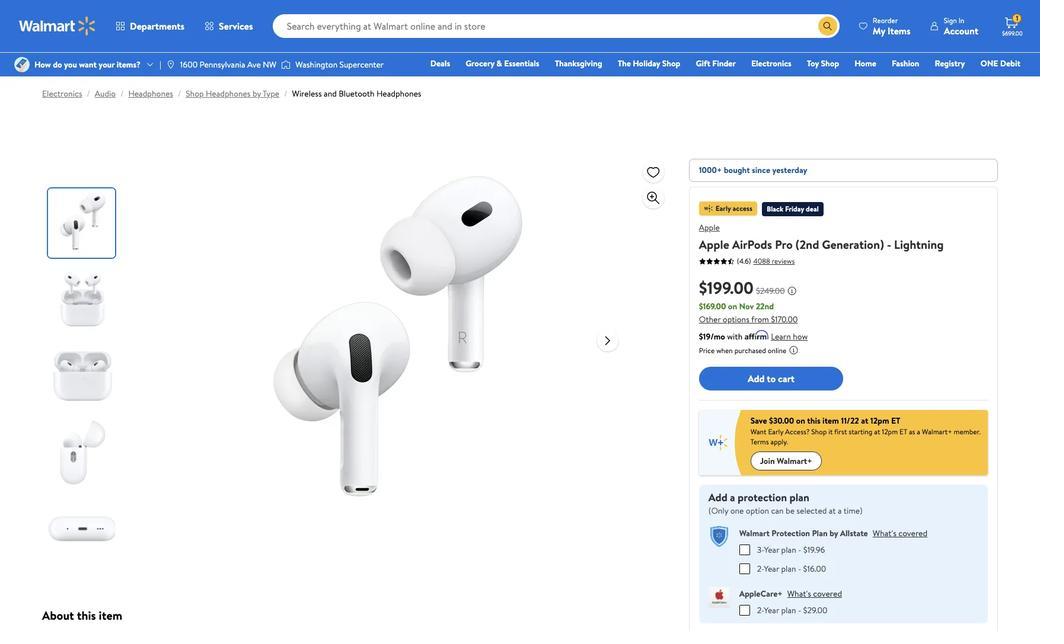 Task type: vqa. For each thing, say whether or not it's contained in the screenshot.
Black
yes



Task type: describe. For each thing, give the bounding box(es) containing it.
(4.6)
[[737, 256, 751, 266]]

0 horizontal spatial early
[[716, 203, 731, 214]]

walmart image
[[19, 17, 96, 36]]

12pm right 11/22
[[871, 415, 890, 427]]

sign in to add to favorites list, apple airpods pro (2nd generation) - lightning image
[[646, 165, 661, 179]]

learn how button
[[771, 331, 808, 343]]

apple airpods pro (2nd generation) - lightning - image 1 of 5 image
[[48, 189, 117, 258]]

apple airpods pro (2nd generation) - lightning - image 3 of 5 image
[[48, 342, 117, 411]]

shop headphones by type link
[[186, 88, 280, 100]]

join walmart+
[[760, 456, 813, 467]]

year for 3-year plan - $19.96
[[764, 544, 780, 556]]

0 horizontal spatial this
[[77, 608, 96, 624]]

4088 reviews link
[[751, 256, 795, 266]]

plan for $16.00
[[782, 563, 796, 575]]

departments
[[130, 20, 185, 33]]

price when purchased online
[[699, 346, 787, 356]]

registry
[[935, 58, 965, 69]]

walmart+ link
[[980, 74, 1026, 87]]

deal
[[806, 204, 819, 214]]

apple link
[[699, 222, 720, 234]]

shop right the holiday
[[663, 58, 681, 69]]

1 horizontal spatial what's
[[873, 528, 897, 540]]

$169.00
[[699, 301, 726, 313]]

3 / from the left
[[178, 88, 181, 100]]

$29.00
[[804, 605, 828, 617]]

what's covered button for applecare+
[[788, 588, 842, 600]]

0 horizontal spatial covered
[[813, 588, 842, 600]]

electronics for electronics
[[752, 58, 792, 69]]

clear search field text image
[[804, 21, 814, 31]]

1 apple from the top
[[699, 222, 720, 234]]

1600
[[180, 59, 198, 71]]

add to cart button
[[699, 367, 844, 391]]

you
[[64, 59, 77, 71]]

1000+
[[699, 164, 722, 176]]

0 vertical spatial covered
[[899, 528, 928, 540]]

electronics for electronics / audio / headphones / shop headphones by type / wireless and bluetooth headphones
[[42, 88, 82, 100]]

join
[[760, 456, 775, 467]]

plan for $29.00
[[782, 605, 796, 617]]

this inside save $30.00 on this item 11/22 at 12pm et want early access? shop it first starting at 12pm et as a walmart+ member. terms apply.
[[808, 415, 821, 427]]

one debit walmart+
[[981, 58, 1021, 86]]

services
[[219, 20, 253, 33]]

affirm image
[[745, 330, 769, 340]]

friday
[[786, 204, 805, 214]]

reorder my items
[[873, 15, 911, 37]]

deals
[[431, 58, 450, 69]]

apple_care logo image
[[709, 587, 730, 608]]

save $30.00 on this item 11/22 at 12pm et want early access? shop it first starting at 12pm et as a walmart+ member. terms apply.
[[751, 415, 981, 447]]

apply.
[[771, 437, 789, 447]]

gift finder link
[[691, 57, 742, 70]]

from
[[752, 314, 769, 326]]

4088
[[754, 256, 770, 266]]

walmart
[[740, 528, 770, 540]]

2 horizontal spatial at
[[875, 427, 881, 437]]

finder
[[713, 58, 736, 69]]

item inside save $30.00 on this item 11/22 at 12pm et want early access? shop it first starting at 12pm et as a walmart+ member. terms apply.
[[823, 415, 839, 427]]

fashion
[[892, 58, 920, 69]]

2 vertical spatial walmart+
[[777, 456, 813, 467]]

1 vertical spatial item
[[99, 608, 122, 624]]

early inside save $30.00 on this item 11/22 at 12pm et want early access? shop it first starting at 12pm et as a walmart+ member. terms apply.
[[768, 427, 784, 437]]

4 / from the left
[[284, 88, 287, 100]]

access
[[733, 203, 753, 214]]

join walmart+ link
[[751, 452, 822, 471]]

fashion link
[[887, 57, 925, 70]]

reorder
[[873, 15, 898, 25]]

apple airpods pro (2nd generation) - lightning - image 5 of 5 image
[[48, 495, 117, 564]]

with
[[727, 331, 743, 343]]

$30.00
[[769, 415, 794, 427]]

type
[[263, 88, 280, 100]]

access?
[[786, 427, 810, 437]]

toy shop
[[807, 58, 840, 69]]

purchased
[[735, 346, 766, 356]]

 image for how
[[14, 57, 30, 72]]

the holiday shop
[[618, 58, 681, 69]]

grocery & essentials link
[[460, 57, 545, 70]]

selected
[[797, 505, 827, 517]]

options
[[723, 314, 750, 326]]

- for $19.96
[[799, 544, 802, 556]]

2- for 2-year plan - $29.00
[[757, 605, 764, 617]]

learn more about strikethrough prices image
[[788, 287, 797, 296]]

|
[[160, 59, 161, 71]]

registry link
[[930, 57, 971, 70]]

next media item image
[[601, 334, 615, 348]]

applecare+
[[740, 588, 783, 600]]

supercenter
[[340, 59, 384, 71]]

plan for $19.96
[[782, 544, 797, 556]]

1 vertical spatial electronics link
[[42, 88, 82, 100]]

year for 2-year plan - $16.00
[[764, 563, 780, 575]]

a inside save $30.00 on this item 11/22 at 12pm et want early access? shop it first starting at 12pm et as a walmart+ member. terms apply.
[[917, 427, 921, 437]]

account
[[944, 24, 979, 37]]

thanksgiving
[[555, 58, 603, 69]]

bluetooth
[[339, 88, 375, 100]]

items?
[[117, 59, 141, 71]]

can
[[772, 505, 784, 517]]

Walmart Site-Wide search field
[[273, 14, 840, 38]]

on inside $169.00 on nov 22nd other options from $170.00
[[728, 301, 738, 313]]

$16.00
[[804, 563, 827, 575]]

1 / from the left
[[87, 88, 90, 100]]

add a protection plan (only one option can be selected at a time)
[[709, 491, 863, 517]]

how
[[34, 59, 51, 71]]

electronics / audio / headphones / shop headphones by type / wireless and bluetooth headphones
[[42, 88, 422, 100]]

protection
[[772, 528, 810, 540]]

first
[[835, 427, 847, 437]]

2-Year plan - $29.00 checkbox
[[740, 605, 750, 616]]

lightning
[[895, 237, 944, 253]]

learn
[[771, 331, 791, 343]]

3-
[[757, 544, 764, 556]]

departments button
[[106, 12, 195, 40]]

protection
[[738, 491, 787, 505]]

other options from $170.00 button
[[699, 314, 798, 326]]

year for 2-year plan - $29.00
[[764, 605, 780, 617]]

on inside save $30.00 on this item 11/22 at 12pm et want early access? shop it first starting at 12pm et as a walmart+ member. terms apply.
[[796, 415, 806, 427]]

ave
[[247, 59, 261, 71]]

apple airpods pro (2nd generation) - lightning image
[[208, 159, 588, 539]]

airpods
[[732, 237, 772, 253]]

about this item
[[42, 608, 122, 624]]

apple apple airpods pro (2nd generation) - lightning
[[699, 222, 944, 253]]

cart
[[778, 372, 795, 385]]

as
[[909, 427, 916, 437]]

shop right toy
[[821, 58, 840, 69]]



Task type: locate. For each thing, give the bounding box(es) containing it.
price
[[699, 346, 715, 356]]

1 vertical spatial early
[[768, 427, 784, 437]]

- left $29.00
[[798, 605, 802, 617]]

walmart plus image
[[699, 411, 741, 476]]

- left $19.96 at the bottom
[[799, 544, 802, 556]]

0 horizontal spatial on
[[728, 301, 738, 313]]

electronics down the do
[[42, 88, 82, 100]]

how do you want your items?
[[34, 59, 141, 71]]

1
[[1016, 13, 1019, 23]]

3 year from the top
[[764, 605, 780, 617]]

(only
[[709, 505, 729, 517]]

apple down apple link
[[699, 237, 730, 253]]

what's right 'allstate'
[[873, 528, 897, 540]]

1 2- from the top
[[757, 563, 764, 575]]

search icon image
[[823, 21, 833, 31]]

headphones down 1600 pennsylvania ave nw
[[206, 88, 251, 100]]

plan down protection
[[782, 544, 797, 556]]

1 vertical spatial covered
[[813, 588, 842, 600]]

1 vertical spatial apple
[[699, 237, 730, 253]]

by
[[253, 88, 261, 100], [830, 528, 838, 540]]

2 horizontal spatial headphones
[[377, 88, 422, 100]]

apple airpods pro (2nd generation) - lightning - image 4 of 5 image
[[48, 418, 117, 488]]

- for $29.00
[[798, 605, 802, 617]]

plan inside add a protection plan (only one option can be selected at a time)
[[790, 491, 810, 505]]

add left to
[[748, 372, 765, 385]]

grocery
[[466, 58, 495, 69]]

option
[[746, 505, 770, 517]]

plan right can
[[790, 491, 810, 505]]

12pm
[[871, 415, 890, 427], [882, 427, 898, 437]]

one debit link
[[976, 57, 1026, 70]]

save
[[751, 415, 767, 427]]

how
[[793, 331, 808, 343]]

what's covered button for walmart protection plan by allstate
[[873, 528, 928, 540]]

apple airpods pro (2nd generation) - lightning - image 2 of 5 image
[[48, 265, 117, 335]]

$249.00
[[756, 285, 785, 297]]

early right want
[[768, 427, 784, 437]]

at right 11/22
[[861, 415, 869, 427]]

 image for 1600
[[166, 60, 176, 69]]

headphones right "bluetooth"
[[377, 88, 422, 100]]

at right starting
[[875, 427, 881, 437]]

/ right headphones link on the top of the page
[[178, 88, 181, 100]]

 image
[[281, 59, 291, 71]]

services button
[[195, 12, 263, 40]]

plan down applecare+ what's covered in the right of the page
[[782, 605, 796, 617]]

walmart+ down apply.
[[777, 456, 813, 467]]

2 headphones from the left
[[206, 88, 251, 100]]

2- right 2-year plan - $16.00 checkbox
[[757, 563, 764, 575]]

at right selected
[[829, 505, 836, 517]]

1 headphones from the left
[[128, 88, 173, 100]]

plan
[[812, 528, 828, 540]]

3 headphones from the left
[[377, 88, 422, 100]]

0 vertical spatial apple
[[699, 222, 720, 234]]

on right $30.00
[[796, 415, 806, 427]]

2 horizontal spatial a
[[917, 427, 921, 437]]

a left time)
[[838, 505, 842, 517]]

covered right 'allstate'
[[899, 528, 928, 540]]

home link
[[850, 57, 882, 70]]

1 vertical spatial add
[[709, 491, 728, 505]]

(4.6) 4088 reviews
[[737, 256, 795, 266]]

1 horizontal spatial walmart+
[[922, 427, 953, 437]]

- for $16.00
[[798, 563, 802, 575]]

this left it
[[808, 415, 821, 427]]

do
[[53, 59, 62, 71]]

gift finder
[[696, 58, 736, 69]]

electronics link left toy
[[746, 57, 797, 70]]

1 horizontal spatial headphones
[[206, 88, 251, 100]]

a right as
[[917, 427, 921, 437]]

1 horizontal spatial early
[[768, 427, 784, 437]]

1 horizontal spatial this
[[808, 415, 821, 427]]

legal information image
[[789, 346, 799, 355]]

toy
[[807, 58, 819, 69]]

1 vertical spatial by
[[830, 528, 838, 540]]

walmart+ down one debit link
[[986, 74, 1021, 86]]

0 vertical spatial what's
[[873, 528, 897, 540]]

shop down 1600
[[186, 88, 204, 100]]

$169.00 on nov 22nd other options from $170.00
[[699, 301, 798, 326]]

0 horizontal spatial walmart+
[[777, 456, 813, 467]]

1 horizontal spatial covered
[[899, 528, 928, 540]]

0 vertical spatial year
[[764, 544, 780, 556]]

 image left how
[[14, 57, 30, 72]]

wireless
[[292, 88, 322, 100]]

3-Year plan - $19.96 checkbox
[[740, 545, 750, 556]]

1 horizontal spatial electronics
[[752, 58, 792, 69]]

audio link
[[95, 88, 116, 100]]

want
[[751, 427, 767, 437]]

black friday deal
[[767, 204, 819, 214]]

add inside add a protection plan (only one option can be selected at a time)
[[709, 491, 728, 505]]

electronics link down the do
[[42, 88, 82, 100]]

washington supercenter
[[296, 59, 384, 71]]

black
[[767, 204, 784, 214]]

et
[[892, 415, 901, 427], [900, 427, 908, 437]]

1 horizontal spatial item
[[823, 415, 839, 427]]

year
[[764, 544, 780, 556], [764, 563, 780, 575], [764, 605, 780, 617]]

/ right type at the left of the page
[[284, 88, 287, 100]]

$19/mo with
[[699, 331, 743, 343]]

0 horizontal spatial item
[[99, 608, 122, 624]]

at inside add a protection plan (only one option can be selected at a time)
[[829, 505, 836, 517]]

walmart+ right as
[[922, 427, 953, 437]]

0 vertical spatial this
[[808, 415, 821, 427]]

year down 3-
[[764, 563, 780, 575]]

thanksgiving link
[[550, 57, 608, 70]]

this right about
[[77, 608, 96, 624]]

early left access
[[716, 203, 731, 214]]

0 horizontal spatial what's covered button
[[788, 588, 842, 600]]

0 vertical spatial 2-
[[757, 563, 764, 575]]

0 vertical spatial on
[[728, 301, 738, 313]]

by left type at the left of the page
[[253, 88, 261, 100]]

1 horizontal spatial at
[[861, 415, 869, 427]]

other
[[699, 314, 721, 326]]

0 horizontal spatial a
[[730, 491, 736, 505]]

0 vertical spatial electronics link
[[746, 57, 797, 70]]

items
[[888, 24, 911, 37]]

sign in account
[[944, 15, 979, 37]]

what's
[[873, 528, 897, 540], [788, 588, 811, 600]]

0 vertical spatial what's covered button
[[873, 528, 928, 540]]

0 vertical spatial by
[[253, 88, 261, 100]]

2 apple from the top
[[699, 237, 730, 253]]

walmart protection plan by allstate what's covered
[[740, 528, 928, 540]]

pennsylvania
[[200, 59, 245, 71]]

1 vertical spatial what's
[[788, 588, 811, 600]]

12pm left as
[[882, 427, 898, 437]]

3-year plan - $19.96
[[757, 544, 825, 556]]

2 year from the top
[[764, 563, 780, 575]]

save $30.00 on this item 11/22 at 12pm et element
[[751, 415, 901, 427]]

$170.00
[[771, 314, 798, 326]]

year down walmart
[[764, 544, 780, 556]]

2- right 2-year plan - $29.00 "checkbox"
[[757, 605, 764, 617]]

/ right audio link
[[121, 88, 124, 100]]

1 horizontal spatial electronics link
[[746, 57, 797, 70]]

- left $16.00
[[798, 563, 802, 575]]

your
[[99, 59, 115, 71]]

shop left it
[[812, 427, 827, 437]]

0 vertical spatial item
[[823, 415, 839, 427]]

1 horizontal spatial what's covered button
[[873, 528, 928, 540]]

- inside apple apple airpods pro (2nd generation) - lightning
[[887, 237, 892, 253]]

add
[[748, 372, 765, 385], [709, 491, 728, 505]]

plan down '3-year plan - $19.96'
[[782, 563, 796, 575]]

by right plan
[[830, 528, 838, 540]]

sign
[[944, 15, 957, 25]]

2 horizontal spatial walmart+
[[986, 74, 1021, 86]]

walmart+ inside save $30.00 on this item 11/22 at 12pm et want early access? shop it first starting at 12pm et as a walmart+ member. terms apply.
[[922, 427, 953, 437]]

what's covered button
[[873, 528, 928, 540], [788, 588, 842, 600]]

0 horizontal spatial electronics link
[[42, 88, 82, 100]]

toy shop link
[[802, 57, 845, 70]]

1 vertical spatial electronics
[[42, 88, 82, 100]]

2 2- from the top
[[757, 605, 764, 617]]

0 vertical spatial add
[[748, 372, 765, 385]]

2-year plan - $16.00
[[757, 563, 827, 575]]

1 year from the top
[[764, 544, 780, 556]]

Search search field
[[273, 14, 840, 38]]

year down applecare+ on the right bottom of page
[[764, 605, 780, 617]]

wireless and bluetooth headphones link
[[292, 88, 422, 100]]

member.
[[954, 427, 981, 437]]

11/22
[[841, 415, 860, 427]]

it
[[829, 427, 833, 437]]

walmart+ inside one debit walmart+
[[986, 74, 1021, 86]]

what's covered button right 'allstate'
[[873, 528, 928, 540]]

to
[[767, 372, 776, 385]]

deals link
[[425, 57, 456, 70]]

add for to
[[748, 372, 765, 385]]

walmart+
[[986, 74, 1021, 86], [922, 427, 953, 437], [777, 456, 813, 467]]

1 vertical spatial this
[[77, 608, 96, 624]]

1 vertical spatial on
[[796, 415, 806, 427]]

add for a
[[709, 491, 728, 505]]

1 horizontal spatial add
[[748, 372, 765, 385]]

0 vertical spatial early
[[716, 203, 731, 214]]

zoom image modal image
[[646, 191, 661, 205]]

2 / from the left
[[121, 88, 124, 100]]

terms
[[751, 437, 769, 447]]

1600 pennsylvania ave nw
[[180, 59, 277, 71]]

on up options
[[728, 301, 738, 313]]

0 horizontal spatial at
[[829, 505, 836, 517]]

a right (only
[[730, 491, 736, 505]]

apple down early access
[[699, 222, 720, 234]]

0 horizontal spatial electronics
[[42, 88, 82, 100]]

1 vertical spatial year
[[764, 563, 780, 575]]

covered up $29.00
[[813, 588, 842, 600]]

what's up 2-year plan - $29.00
[[788, 588, 811, 600]]

(2nd
[[796, 237, 820, 253]]

wpp logo image
[[709, 527, 730, 548]]

&
[[497, 58, 502, 69]]

item left 11/22
[[823, 415, 839, 427]]

and
[[324, 88, 337, 100]]

electronics link
[[746, 57, 797, 70], [42, 88, 82, 100]]

1 horizontal spatial by
[[830, 528, 838, 540]]

1 vertical spatial 2-
[[757, 605, 764, 617]]

plan
[[790, 491, 810, 505], [782, 544, 797, 556], [782, 563, 796, 575], [782, 605, 796, 617]]

0 vertical spatial electronics
[[752, 58, 792, 69]]

1000+ bought since yesterday
[[699, 164, 808, 176]]

generation)
[[822, 237, 884, 253]]

/ left audio link
[[87, 88, 90, 100]]

0 horizontal spatial add
[[709, 491, 728, 505]]

add inside button
[[748, 372, 765, 385]]

1 vertical spatial what's covered button
[[788, 588, 842, 600]]

0 horizontal spatial by
[[253, 88, 261, 100]]

2- for 2-year plan - $16.00
[[757, 563, 764, 575]]

0 horizontal spatial what's
[[788, 588, 811, 600]]

0 vertical spatial walmart+
[[986, 74, 1021, 86]]

1 vertical spatial walmart+
[[922, 427, 953, 437]]

/
[[87, 88, 90, 100], [121, 88, 124, 100], [178, 88, 181, 100], [284, 88, 287, 100]]

on
[[728, 301, 738, 313], [796, 415, 806, 427]]

about
[[42, 608, 74, 624]]

0 horizontal spatial headphones
[[128, 88, 173, 100]]

bought
[[724, 164, 750, 176]]

1 horizontal spatial a
[[838, 505, 842, 517]]

headphones link
[[128, 88, 173, 100]]

2 vertical spatial year
[[764, 605, 780, 617]]

add left one at the right of page
[[709, 491, 728, 505]]

applecare+ what's covered
[[740, 588, 842, 600]]

item right about
[[99, 608, 122, 624]]

since
[[752, 164, 771, 176]]

2-Year plan - $16.00 checkbox
[[740, 564, 750, 575]]

1 horizontal spatial  image
[[166, 60, 176, 69]]

shop inside save $30.00 on this item 11/22 at 12pm et want early access? shop it first starting at 12pm et as a walmart+ member. terms apply.
[[812, 427, 827, 437]]

headphones down "|"
[[128, 88, 173, 100]]

in
[[959, 15, 965, 25]]

 image right "|"
[[166, 60, 176, 69]]

- left lightning
[[887, 237, 892, 253]]

 image
[[14, 57, 30, 72], [166, 60, 176, 69]]

0 horizontal spatial  image
[[14, 57, 30, 72]]

1 horizontal spatial on
[[796, 415, 806, 427]]

online
[[768, 346, 787, 356]]

what's covered button up $29.00
[[788, 588, 842, 600]]

allstate
[[840, 528, 868, 540]]

electronics left toy
[[752, 58, 792, 69]]



